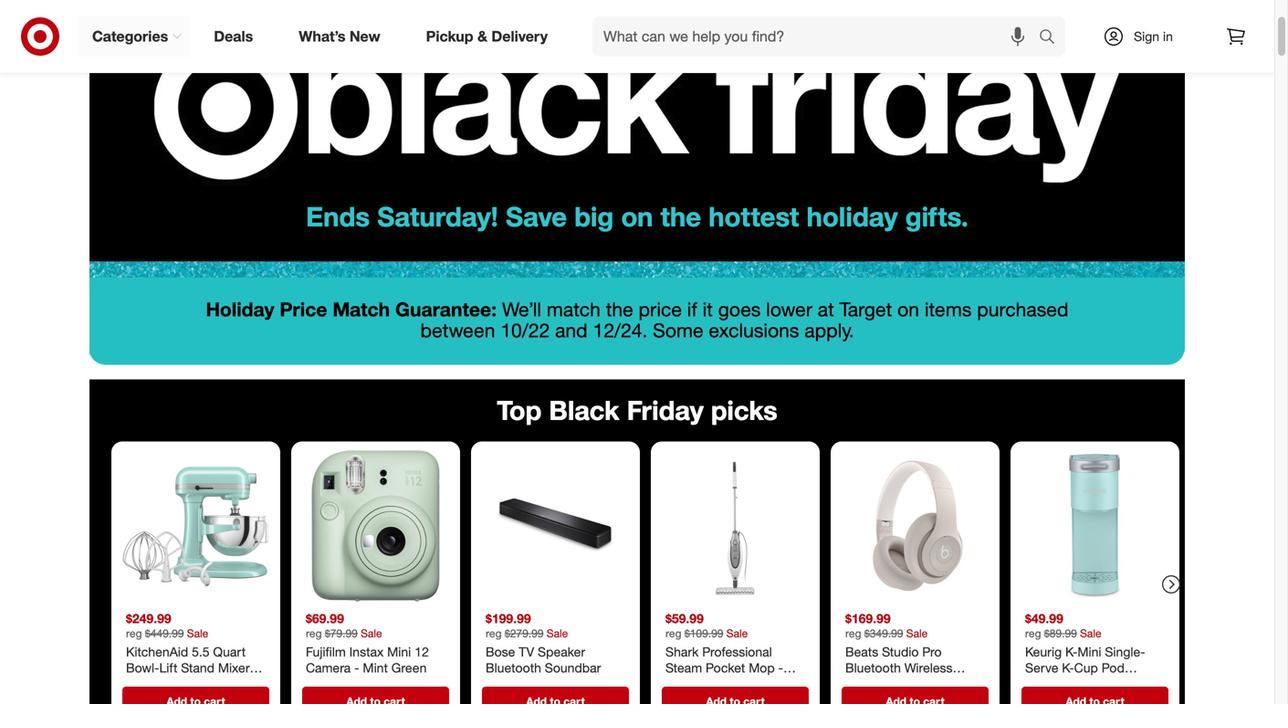 Task type: describe. For each thing, give the bounding box(es) containing it.
ksm55
[[126, 676, 168, 692]]

instax
[[349, 644, 384, 660]]

$199.99 reg $279.99 sale bose tv speaker bluetooth soundbar
[[486, 610, 601, 676]]

search
[[1031, 29, 1075, 47]]

match
[[333, 297, 390, 321]]

mini for cup
[[1078, 644, 1102, 660]]

k- down "$89.99"
[[1066, 644, 1078, 660]]

pod
[[1102, 660, 1125, 676]]

serve
[[1025, 660, 1059, 676]]

keurig
[[1025, 644, 1062, 660]]

fujifilm
[[306, 644, 346, 660]]

steam
[[666, 660, 702, 676]]

camera
[[306, 660, 351, 676]]

sale for $169.99
[[907, 626, 928, 640]]

$79.99
[[325, 626, 358, 640]]

$349.99
[[865, 626, 903, 640]]

picks
[[711, 394, 778, 426]]

coffee
[[1025, 676, 1063, 692]]

$249.99 reg $449.99 sale kitchenaid 5.5 quart bowl-lift stand mixer - ksm55 - ice
[[126, 610, 258, 692]]

- inside $69.99 reg $79.99 sale fujifilm instax mini 12 camera - mint green
[[354, 660, 359, 676]]

pocket
[[706, 660, 745, 676]]

lift
[[159, 660, 177, 676]]

reg for $249.99
[[126, 626, 142, 640]]

friday
[[627, 394, 704, 426]]

tv
[[519, 644, 534, 660]]

$109.99
[[685, 626, 724, 640]]

apply.
[[805, 318, 854, 342]]

stand
[[181, 660, 215, 676]]

if
[[687, 297, 697, 321]]

maker
[[1067, 676, 1103, 692]]

12
[[415, 644, 429, 660]]

12/24.
[[593, 318, 648, 342]]

sale for $59.99
[[727, 626, 748, 640]]

0 vertical spatial the
[[661, 200, 701, 233]]

hottest
[[709, 200, 799, 233]]

on inside we'll match the price if it goes lower at target on items purchased between 10/22 and 12/24. some exclusions apply.
[[898, 297, 919, 321]]

5.5
[[192, 644, 210, 660]]

exclusions
[[709, 318, 799, 342]]

mini for mint
[[387, 644, 411, 660]]

- inside $49.99 reg $89.99 sale keurig k-mini single- serve k-cup pod coffee maker - oasis
[[1106, 676, 1111, 692]]

we'll
[[502, 297, 542, 321]]

$59.99 reg $109.99 sale shark professional steam pocket mop - s3601
[[666, 610, 783, 692]]

$89.99
[[1044, 626, 1077, 640]]

s3601
[[666, 676, 702, 692]]

soundbar
[[545, 660, 601, 676]]

0 vertical spatial on
[[621, 200, 653, 233]]

ends saturday! save big on the hottest holiday gifts. link
[[89, 0, 1185, 278]]

$199.99
[[486, 610, 531, 626]]

price
[[280, 297, 327, 321]]

guarantee:
[[395, 297, 497, 321]]

delivery
[[492, 27, 548, 45]]

some
[[653, 318, 704, 342]]

save
[[506, 200, 567, 233]]

price
[[639, 297, 682, 321]]

$169.99 reg $349.99 sale
[[846, 610, 928, 640]]

top
[[497, 394, 542, 426]]

mixer
[[218, 660, 250, 676]]

shark professional steam pocket mop - s3601 image
[[658, 449, 813, 603]]

bose
[[486, 644, 515, 660]]

search button
[[1031, 16, 1075, 60]]

kitchenaid 5.5 quart bowl-lift stand mixer - ksm55 - ice image
[[119, 449, 273, 603]]

sign in
[[1134, 28, 1173, 44]]

$59.99
[[666, 610, 704, 626]]

bluetooth
[[486, 660, 541, 676]]

we'll match the price if it goes lower at target on items purchased between 10/22 and 12/24. some exclusions apply.
[[420, 297, 1069, 342]]

What can we help you find? suggestions appear below search field
[[593, 16, 1044, 57]]

between
[[420, 318, 495, 342]]

pickup & delivery
[[426, 27, 548, 45]]

single-
[[1105, 644, 1146, 660]]

items
[[925, 297, 972, 321]]

deals
[[214, 27, 253, 45]]

pickup
[[426, 27, 474, 45]]

ice
[[180, 676, 197, 692]]

categories link
[[77, 16, 191, 57]]

beats studio pro bluetooth wireless headphones - sandstone image
[[838, 449, 993, 603]]

goes
[[718, 297, 761, 321]]

holiday price match guarantee:
[[206, 297, 497, 321]]



Task type: locate. For each thing, give the bounding box(es) containing it.
0 horizontal spatial on
[[621, 200, 653, 233]]

the
[[661, 200, 701, 233], [606, 297, 633, 321]]

pickup & delivery link
[[411, 16, 571, 57]]

-
[[253, 660, 258, 676], [354, 660, 359, 676], [778, 660, 783, 676], [171, 676, 176, 692], [1106, 676, 1111, 692]]

the left hottest
[[661, 200, 701, 233]]

top black friday picks
[[497, 394, 778, 426]]

reg left $349.99
[[846, 626, 862, 640]]

black
[[549, 394, 620, 426]]

2 mini from the left
[[1078, 644, 1102, 660]]

it
[[703, 297, 713, 321]]

- left mint
[[354, 660, 359, 676]]

saturday!
[[377, 200, 498, 233]]

sale for $69.99
[[361, 626, 382, 640]]

4 reg from the left
[[666, 626, 682, 640]]

holiday
[[206, 297, 274, 321]]

reg for $49.99
[[1025, 626, 1041, 640]]

reg inside $199.99 reg $279.99 sale bose tv speaker bluetooth soundbar
[[486, 626, 502, 640]]

sale inside the $249.99 reg $449.99 sale kitchenaid 5.5 quart bowl-lift stand mixer - ksm55 - ice
[[187, 626, 208, 640]]

1 vertical spatial the
[[606, 297, 633, 321]]

target
[[840, 297, 892, 321]]

mini left pod
[[1078, 644, 1102, 660]]

$69.99 reg $79.99 sale fujifilm instax mini 12 camera - mint green
[[306, 610, 429, 676]]

sale inside $59.99 reg $109.99 sale shark professional steam pocket mop - s3601
[[727, 626, 748, 640]]

$69.99
[[306, 610, 344, 626]]

quart
[[213, 644, 246, 660]]

reg up the keurig
[[1025, 626, 1041, 640]]

1 horizontal spatial the
[[661, 200, 701, 233]]

3 reg from the left
[[486, 626, 502, 640]]

- right "mixer"
[[253, 660, 258, 676]]

holiday
[[807, 200, 898, 233]]

on right "big"
[[621, 200, 653, 233]]

mini
[[387, 644, 411, 660], [1078, 644, 1102, 660]]

fujifilm instax mini 12 camera - mint green image
[[299, 449, 453, 603]]

reg inside $49.99 reg $89.99 sale keurig k-mini single- serve k-cup pod coffee maker - oasis
[[1025, 626, 1041, 640]]

kitchenaid
[[126, 644, 188, 660]]

match
[[547, 297, 601, 321]]

2 sale from the left
[[361, 626, 382, 640]]

reg up shark
[[666, 626, 682, 640]]

1 mini from the left
[[387, 644, 411, 660]]

sale
[[187, 626, 208, 640], [361, 626, 382, 640], [547, 626, 568, 640], [727, 626, 748, 640], [907, 626, 928, 640], [1080, 626, 1102, 640]]

&
[[478, 27, 488, 45]]

carousel region
[[89, 379, 1185, 704]]

on left items
[[898, 297, 919, 321]]

1 vertical spatial on
[[898, 297, 919, 321]]

reg up the kitchenaid
[[126, 626, 142, 640]]

new
[[350, 27, 380, 45]]

shark
[[666, 644, 699, 660]]

- left ice
[[171, 676, 176, 692]]

green
[[392, 660, 427, 676]]

ends saturday! save big on the hottest holiday gifts.
[[306, 200, 969, 233]]

$249.99
[[126, 610, 171, 626]]

sale for $249.99
[[187, 626, 208, 640]]

ends
[[306, 200, 370, 233]]

what's new
[[299, 27, 380, 45]]

sale up speaker
[[547, 626, 568, 640]]

the left price
[[606, 297, 633, 321]]

lower
[[766, 297, 813, 321]]

sign
[[1134, 28, 1160, 44]]

reg for $199.99
[[486, 626, 502, 640]]

cup
[[1074, 660, 1098, 676]]

$279.99
[[505, 626, 544, 640]]

1 horizontal spatial on
[[898, 297, 919, 321]]

sale right $349.99
[[907, 626, 928, 640]]

bose tv speaker bluetooth soundbar image
[[478, 449, 633, 603]]

sale inside $69.99 reg $79.99 sale fujifilm instax mini 12 camera - mint green
[[361, 626, 382, 640]]

mop
[[749, 660, 775, 676]]

mint
[[363, 660, 388, 676]]

10/22
[[501, 318, 550, 342]]

on
[[621, 200, 653, 233], [898, 297, 919, 321]]

speaker
[[538, 644, 585, 660]]

mini inside $49.99 reg $89.99 sale keurig k-mini single- serve k-cup pod coffee maker - oasis
[[1078, 644, 1102, 660]]

k-
[[1066, 644, 1078, 660], [1062, 660, 1074, 676]]

mini inside $69.99 reg $79.99 sale fujifilm instax mini 12 camera - mint green
[[387, 644, 411, 660]]

0 horizontal spatial mini
[[387, 644, 411, 660]]

0 horizontal spatial the
[[606, 297, 633, 321]]

sale up the 5.5
[[187, 626, 208, 640]]

the inside we'll match the price if it goes lower at target on items purchased between 10/22 and 12/24. some exclusions apply.
[[606, 297, 633, 321]]

- right mop
[[778, 660, 783, 676]]

sale up "professional"
[[727, 626, 748, 640]]

$449.99
[[145, 626, 184, 640]]

4 sale from the left
[[727, 626, 748, 640]]

reg inside $59.99 reg $109.99 sale shark professional steam pocket mop - s3601
[[666, 626, 682, 640]]

6 sale from the left
[[1080, 626, 1102, 640]]

sale inside $49.99 reg $89.99 sale keurig k-mini single- serve k-cup pod coffee maker - oasis
[[1080, 626, 1102, 640]]

1 reg from the left
[[126, 626, 142, 640]]

in
[[1163, 28, 1173, 44]]

reg inside $69.99 reg $79.99 sale fujifilm instax mini 12 camera - mint green
[[306, 626, 322, 640]]

1 horizontal spatial mini
[[1078, 644, 1102, 660]]

sale for $199.99
[[547, 626, 568, 640]]

at
[[818, 297, 834, 321]]

k- right serve
[[1062, 660, 1074, 676]]

- left oasis
[[1106, 676, 1111, 692]]

sale up the instax
[[361, 626, 382, 640]]

$169.99
[[846, 610, 891, 626]]

5 reg from the left
[[846, 626, 862, 640]]

and
[[555, 318, 588, 342]]

mini left 12
[[387, 644, 411, 660]]

3 sale from the left
[[547, 626, 568, 640]]

reg for $59.99
[[666, 626, 682, 640]]

reg for $69.99
[[306, 626, 322, 640]]

purchased
[[977, 297, 1069, 321]]

2 reg from the left
[[306, 626, 322, 640]]

what's
[[299, 27, 346, 45]]

sale inside $169.99 reg $349.99 sale
[[907, 626, 928, 640]]

- inside $59.99 reg $109.99 sale shark professional steam pocket mop - s3601
[[778, 660, 783, 676]]

gifts.
[[906, 200, 969, 233]]

sale for $49.99
[[1080, 626, 1102, 640]]

reg up bose
[[486, 626, 502, 640]]

reg for $169.99
[[846, 626, 862, 640]]

6 reg from the left
[[1025, 626, 1041, 640]]

$49.99 reg $89.99 sale keurig k-mini single- serve k-cup pod coffee maker - oasis
[[1025, 610, 1147, 692]]

professional
[[702, 644, 772, 660]]

reg inside the $249.99 reg $449.99 sale kitchenaid 5.5 quart bowl-lift stand mixer - ksm55 - ice
[[126, 626, 142, 640]]

1 sale from the left
[[187, 626, 208, 640]]

reg
[[126, 626, 142, 640], [306, 626, 322, 640], [486, 626, 502, 640], [666, 626, 682, 640], [846, 626, 862, 640], [1025, 626, 1041, 640]]

sign in link
[[1088, 16, 1202, 57]]

$49.99
[[1025, 610, 1064, 626]]

reg inside $169.99 reg $349.99 sale
[[846, 626, 862, 640]]

target black friday image
[[89, 0, 1185, 278]]

reg up fujifilm
[[306, 626, 322, 640]]

what's new link
[[283, 16, 403, 57]]

sale inside $199.99 reg $279.99 sale bose tv speaker bluetooth soundbar
[[547, 626, 568, 640]]

keurig k-mini single-serve k-cup pod coffee maker - oasis image
[[1018, 449, 1172, 603]]

sale right "$89.99"
[[1080, 626, 1102, 640]]

bowl-
[[126, 660, 159, 676]]

5 sale from the left
[[907, 626, 928, 640]]

oasis
[[1115, 676, 1147, 692]]

big
[[575, 200, 614, 233]]



Task type: vqa. For each thing, say whether or not it's contained in the screenshot.


